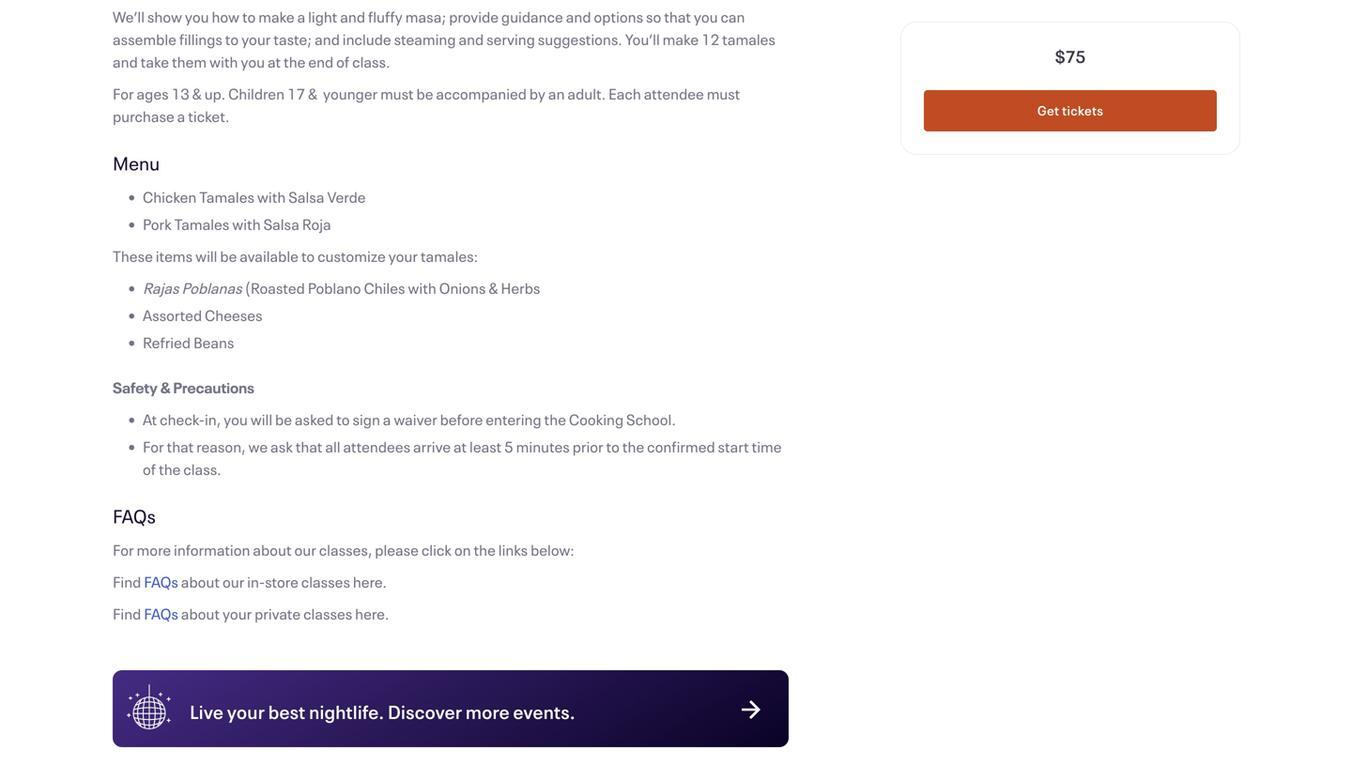 Task type: vqa. For each thing, say whether or not it's contained in the screenshot.
'ask'
yes



Task type: locate. For each thing, give the bounding box(es) containing it.
tamales down chicken
[[174, 214, 229, 234]]

class. inside we'll show you how to make a light and fluffy masa; provide guidance and options so that you can assemble fillings to your taste; and include steaming and serving suggestions. you'll make 12 tamales and take them with you at the end of class.
[[352, 52, 390, 72]]

asked
[[295, 409, 334, 430]]

0 vertical spatial of
[[336, 52, 349, 72]]

class. down reason,
[[183, 459, 221, 479]]

you'll
[[625, 29, 660, 49]]

herbs
[[501, 278, 540, 298]]

&
[[192, 84, 202, 104], [489, 278, 498, 298], [160, 377, 171, 398]]

each
[[608, 84, 641, 104]]

0 horizontal spatial our
[[222, 572, 244, 592]]

0 horizontal spatial that
[[167, 437, 194, 457]]

menu
[[113, 151, 160, 176]]

private
[[255, 604, 301, 624]]

1 vertical spatial classes
[[303, 604, 352, 624]]

salsa up roja
[[288, 187, 324, 207]]

& right the 13
[[192, 84, 202, 104]]

0 horizontal spatial of
[[143, 459, 156, 479]]

0 vertical spatial faqs link
[[144, 572, 178, 592]]

you up up. children
[[241, 52, 265, 72]]

find
[[113, 572, 141, 592], [113, 604, 141, 624]]

1 vertical spatial find
[[113, 604, 141, 624]]

2 faqs link from the top
[[144, 604, 178, 624]]

for
[[113, 84, 134, 104], [143, 437, 164, 457], [113, 540, 134, 560]]

0 vertical spatial more
[[137, 540, 171, 560]]

tamales right chicken
[[199, 187, 254, 207]]

0 vertical spatial be
[[416, 84, 433, 104]]

of down at
[[143, 459, 156, 479]]

1 vertical spatial our
[[222, 572, 244, 592]]

0 vertical spatial for
[[113, 84, 134, 104]]

0 horizontal spatial &
[[160, 377, 171, 398]]

1 horizontal spatial will
[[250, 409, 272, 430]]

that down check-
[[167, 437, 194, 457]]

a inside at check-in, you will be asked to sign a waiver before entering the cooking school. for that reason, we ask that all attendees arrive at least 5 minutes prior to the confirmed start time of the class.
[[383, 409, 391, 430]]

that
[[664, 7, 691, 27], [167, 437, 194, 457], [295, 437, 322, 457]]

0 horizontal spatial more
[[137, 540, 171, 560]]

1 vertical spatial will
[[250, 409, 272, 430]]

and left take
[[113, 52, 138, 72]]

more left information
[[137, 540, 171, 560]]

more left events.
[[466, 699, 510, 724]]

our up the store
[[294, 540, 316, 560]]

here. down the classes,
[[353, 572, 387, 592]]

1 horizontal spatial make
[[663, 29, 699, 49]]

salsa up available
[[263, 214, 299, 234]]

here. down please
[[355, 604, 389, 624]]

1 vertical spatial of
[[143, 459, 156, 479]]

of right end
[[336, 52, 349, 72]]

available
[[240, 246, 298, 266]]

1 vertical spatial be
[[220, 246, 237, 266]]

make left 12
[[663, 29, 699, 49]]

will up we
[[250, 409, 272, 430]]

1 horizontal spatial &
[[192, 84, 202, 104]]

1 horizontal spatial must
[[707, 84, 740, 104]]

younger
[[323, 84, 378, 104]]

1 vertical spatial for
[[143, 437, 164, 457]]

0 vertical spatial a
[[297, 7, 305, 27]]

that left the all
[[295, 437, 322, 457]]

0 horizontal spatial a
[[177, 106, 185, 126]]

class. down include on the left top of the page
[[352, 52, 390, 72]]

safety & precautions
[[113, 377, 254, 398]]

at
[[268, 52, 281, 72], [454, 437, 467, 457]]

chicken
[[143, 187, 197, 207]]

0 vertical spatial &
[[192, 84, 202, 104]]

2 vertical spatial a
[[383, 409, 391, 430]]

our
[[294, 540, 316, 560], [222, 572, 244, 592]]

reason,
[[196, 437, 246, 457]]

0 horizontal spatial must
[[380, 84, 414, 104]]

& inside "rajas poblanas (roasted poblano chiles with onions & herbs assorted cheeses refried beans"
[[489, 278, 498, 298]]

the
[[284, 52, 306, 72], [544, 409, 566, 430], [622, 437, 644, 457], [159, 459, 181, 479], [474, 540, 496, 560]]

include
[[342, 29, 391, 49]]

you up 12
[[694, 7, 718, 27]]

2 vertical spatial for
[[113, 540, 134, 560]]

faqs
[[113, 504, 156, 529], [144, 572, 178, 592], [144, 604, 178, 624]]

2 find from the top
[[113, 604, 141, 624]]

for left information
[[113, 540, 134, 560]]

for left ages
[[113, 84, 134, 104]]

2 horizontal spatial be
[[416, 84, 433, 104]]

be up poblanas
[[220, 246, 237, 266]]

about down find faqs about our in-store classes here.
[[181, 604, 220, 624]]

beans
[[193, 332, 234, 353]]

2 horizontal spatial that
[[664, 7, 691, 27]]

1 vertical spatial a
[[177, 106, 185, 126]]

at left least
[[454, 437, 467, 457]]

2 horizontal spatial &
[[489, 278, 498, 298]]

& inside for ages 13 & up. children 17 &  younger must be accompanied by an adult. each attendee must purchase a ticket.
[[192, 84, 202, 104]]

arrive
[[413, 437, 451, 457]]

salsa
[[288, 187, 324, 207], [263, 214, 299, 234]]

click
[[421, 540, 452, 560]]

tickets
[[1062, 102, 1103, 119]]

1 vertical spatial class.
[[183, 459, 221, 479]]

1 vertical spatial &
[[489, 278, 498, 298]]

to left sign
[[336, 409, 350, 430]]

onions
[[439, 278, 486, 298]]

your left the taste;
[[241, 29, 271, 49]]

for down at
[[143, 437, 164, 457]]

about for our
[[181, 572, 220, 592]]

arrow right chunky_svg image
[[737, 696, 765, 724]]

0 vertical spatial our
[[294, 540, 316, 560]]

and down light
[[315, 29, 340, 49]]

2 vertical spatial be
[[275, 409, 292, 430]]

1 vertical spatial about
[[181, 572, 220, 592]]

up. children
[[204, 84, 285, 104]]

that right so
[[664, 7, 691, 27]]

0 vertical spatial class.
[[352, 52, 390, 72]]

the down check-
[[159, 459, 181, 479]]

0 vertical spatial at
[[268, 52, 281, 72]]

a left light
[[297, 7, 305, 27]]

you
[[185, 7, 209, 27], [694, 7, 718, 27], [241, 52, 265, 72], [224, 409, 248, 430]]

1 find from the top
[[113, 572, 141, 592]]

faqs for about your private classes here.
[[144, 604, 178, 624]]

waiver
[[394, 409, 437, 430]]

for for we'll show you how to make a light and fluffy masa; provide guidance and options so that you can assemble fillings to your taste; and include steaming and serving suggestions. you'll make 12 tamales and take them with you at the end of class.
[[113, 84, 134, 104]]

2 vertical spatial &
[[160, 377, 171, 398]]

tamales:
[[420, 246, 478, 266]]

options
[[594, 7, 643, 27]]

be down steaming
[[416, 84, 433, 104]]

a down the 13
[[177, 106, 185, 126]]

1 vertical spatial at
[[454, 437, 467, 457]]

find for find faqs about your private classes here.
[[113, 604, 141, 624]]

refried
[[143, 332, 191, 353]]

customize
[[317, 246, 386, 266]]

1 horizontal spatial be
[[275, 409, 292, 430]]

a inside we'll show you how to make a light and fluffy masa; provide guidance and options so that you can assemble fillings to your taste; and include steaming and serving suggestions. you'll make 12 tamales and take them with you at the end of class.
[[297, 7, 305, 27]]

13
[[171, 84, 189, 104]]

1 vertical spatial tamales
[[174, 214, 229, 234]]

find for find faqs about our in-store classes here.
[[113, 572, 141, 592]]

2 must from the left
[[707, 84, 740, 104]]

you right in,
[[224, 409, 248, 430]]

at down the taste;
[[268, 52, 281, 72]]

2 vertical spatial about
[[181, 604, 220, 624]]

minutes
[[516, 437, 570, 457]]

and
[[340, 7, 365, 27], [566, 7, 591, 27], [315, 29, 340, 49], [459, 29, 484, 49], [113, 52, 138, 72]]

get tickets
[[1037, 102, 1103, 119]]

1 horizontal spatial a
[[297, 7, 305, 27]]

the down the taste;
[[284, 52, 306, 72]]

0 horizontal spatial be
[[220, 246, 237, 266]]

about up the store
[[253, 540, 292, 560]]

pork
[[143, 214, 172, 234]]

entering
[[486, 409, 541, 430]]

& right safety
[[160, 377, 171, 398]]

your inside we'll show you how to make a light and fluffy masa; provide guidance and options so that you can assemble fillings to your taste; and include steaming and serving suggestions. you'll make 12 tamales and take them with you at the end of class.
[[241, 29, 271, 49]]

0 horizontal spatial at
[[268, 52, 281, 72]]

school.
[[626, 409, 676, 430]]

0 horizontal spatial will
[[195, 246, 217, 266]]

1 horizontal spatial at
[[454, 437, 467, 457]]

about down information
[[181, 572, 220, 592]]

live
[[190, 699, 223, 724]]

can
[[721, 7, 745, 27]]

for inside for ages 13 & up. children 17 &  younger must be accompanied by an adult. each attendee must purchase a ticket.
[[113, 84, 134, 104]]

be inside for ages 13 & up. children 17 &  younger must be accompanied by an adult. each attendee must purchase a ticket.
[[416, 84, 433, 104]]

masa;
[[405, 7, 446, 27]]

provide
[[449, 7, 499, 27]]

on
[[454, 540, 471, 560]]

cheeses
[[205, 305, 262, 325]]

a right sign
[[383, 409, 391, 430]]

with
[[209, 52, 238, 72], [257, 187, 286, 207], [232, 214, 261, 234], [408, 278, 436, 298]]

& left herbs
[[489, 278, 498, 298]]

adult.
[[567, 84, 606, 104]]

1 vertical spatial make
[[663, 29, 699, 49]]

ticket.
[[188, 106, 229, 126]]

1 faqs link from the top
[[144, 572, 178, 592]]

these items will be available to customize your tamales:
[[113, 246, 478, 266]]

2 horizontal spatial a
[[383, 409, 391, 430]]

2 vertical spatial faqs
[[144, 604, 178, 624]]

about for your
[[181, 604, 220, 624]]

0 vertical spatial tamales
[[199, 187, 254, 207]]

1 horizontal spatial more
[[466, 699, 510, 724]]

time
[[752, 437, 782, 457]]

for more information about our classes, please click on the links below:
[[113, 540, 574, 560]]

make up the taste;
[[258, 7, 294, 27]]

roja
[[302, 214, 331, 234]]

0 horizontal spatial class.
[[183, 459, 221, 479]]

the inside we'll show you how to make a light and fluffy masa; provide guidance and options so that you can assemble fillings to your taste; and include steaming and serving suggestions. you'll make 12 tamales and take them with you at the end of class.
[[284, 52, 306, 72]]

0 vertical spatial classes
[[301, 572, 350, 592]]

will right items
[[195, 246, 217, 266]]

for inside at check-in, you will be asked to sign a waiver before entering the cooking school. for that reason, we ask that all attendees arrive at least 5 minutes prior to the confirmed start time of the class.
[[143, 437, 164, 457]]

0 vertical spatial find
[[113, 572, 141, 592]]

1 horizontal spatial of
[[336, 52, 349, 72]]

taste;
[[273, 29, 312, 49]]

for for faqs
[[113, 540, 134, 560]]

1 vertical spatial faqs link
[[144, 604, 178, 624]]

safety
[[113, 377, 158, 398]]

must right younger
[[380, 84, 414, 104]]

1 horizontal spatial class.
[[352, 52, 390, 72]]

1 vertical spatial faqs
[[144, 572, 178, 592]]

1 vertical spatial more
[[466, 699, 510, 724]]

your
[[241, 29, 271, 49], [388, 246, 418, 266], [222, 604, 252, 624], [227, 699, 265, 724]]

5
[[504, 437, 513, 457]]

classes right the private
[[303, 604, 352, 624]]

must right attendee
[[707, 84, 740, 104]]

precautions
[[173, 377, 254, 398]]

in-
[[247, 572, 265, 592]]

an
[[548, 84, 565, 104]]

we'll
[[113, 7, 145, 27]]

tamales
[[199, 187, 254, 207], [174, 214, 229, 234]]

poblano
[[308, 278, 361, 298]]

classes down for more information about our classes, please click on the links below:
[[301, 572, 350, 592]]

be up ask at the left
[[275, 409, 292, 430]]

a
[[297, 7, 305, 27], [177, 106, 185, 126], [383, 409, 391, 430]]

0 vertical spatial make
[[258, 7, 294, 27]]

more
[[137, 540, 171, 560], [466, 699, 510, 724]]

our left in- at bottom left
[[222, 572, 244, 592]]

faqs link for about your private classes here.
[[144, 604, 178, 624]]

assorted
[[143, 305, 202, 325]]

links
[[498, 540, 528, 560]]



Task type: describe. For each thing, give the bounding box(es) containing it.
that inside we'll show you how to make a light and fluffy masa; provide guidance and options so that you can assemble fillings to your taste; and include steaming and serving suggestions. you'll make 12 tamales and take them with you at the end of class.
[[664, 7, 691, 27]]

at
[[143, 409, 157, 430]]

at check-in, you will be asked to sign a waiver before entering the cooking school. for that reason, we ask that all attendees arrive at least 5 minutes prior to the confirmed start time of the class.
[[143, 409, 782, 479]]

steaming
[[394, 29, 456, 49]]

a inside for ages 13 & up. children 17 &  younger must be accompanied by an adult. each attendee must purchase a ticket.
[[177, 106, 185, 126]]

and down provide
[[459, 29, 484, 49]]

accompanied
[[436, 84, 527, 104]]

for ages 13 & up. children 17 &  younger must be accompanied by an adult. each attendee must purchase a ticket.
[[113, 84, 740, 126]]

cooking
[[569, 409, 624, 430]]

show
[[147, 7, 182, 27]]

we'll show you how to make a light and fluffy masa; provide guidance and options so that you can assemble fillings to your taste; and include steaming and serving suggestions. you'll make 12 tamales and take them with you at the end of class.
[[113, 7, 775, 72]]

to down roja
[[301, 246, 315, 266]]

ask
[[270, 437, 293, 457]]

faqs for about our in-store classes here.
[[144, 572, 178, 592]]

them
[[172, 52, 207, 72]]

(roasted
[[245, 278, 305, 298]]

0 vertical spatial about
[[253, 540, 292, 560]]

classes,
[[319, 540, 372, 560]]

take
[[141, 52, 169, 72]]

below:
[[531, 540, 574, 560]]

0 horizontal spatial make
[[258, 7, 294, 27]]

suggestions.
[[538, 29, 622, 49]]

fillings
[[179, 29, 222, 49]]

chicken tamales with salsa verde pork tamales with salsa roja
[[143, 187, 368, 234]]

please
[[375, 540, 419, 560]]

best
[[268, 699, 305, 724]]

0 vertical spatial salsa
[[288, 187, 324, 207]]

12
[[701, 29, 719, 49]]

get tickets button
[[924, 90, 1217, 131]]

$75
[[1055, 45, 1086, 68]]

will inside at check-in, you will be asked to sign a waiver before entering the cooking school. for that reason, we ask that all attendees arrive at least 5 minutes prior to the confirmed start time of the class.
[[250, 409, 272, 430]]

confirmed
[[647, 437, 715, 457]]

sign
[[353, 409, 380, 430]]

attendees
[[343, 437, 410, 457]]

live your best nightlife. discover more events.
[[190, 699, 575, 724]]

in,
[[205, 409, 221, 430]]

to right how
[[242, 7, 256, 27]]

get
[[1037, 102, 1059, 119]]

poblanas
[[182, 278, 242, 298]]

least
[[469, 437, 502, 457]]

assemble
[[113, 29, 176, 49]]

faqs link for about our in-store classes here.
[[144, 572, 178, 592]]

purchase
[[113, 106, 174, 126]]

you up fillings
[[185, 7, 209, 27]]

so
[[646, 7, 661, 27]]

class. inside at check-in, you will be asked to sign a waiver before entering the cooking school. for that reason, we ask that all attendees arrive at least 5 minutes prior to the confirmed start time of the class.
[[183, 459, 221, 479]]

verde
[[327, 187, 366, 207]]

at inside at check-in, you will be asked to sign a waiver before entering the cooking school. for that reason, we ask that all attendees arrive at least 5 minutes prior to the confirmed start time of the class.
[[454, 437, 467, 457]]

all
[[325, 437, 340, 457]]

your down find faqs about our in-store classes here.
[[222, 604, 252, 624]]

the right on at the bottom of the page
[[474, 540, 496, 560]]

your up "chiles"
[[388, 246, 418, 266]]

1 horizontal spatial our
[[294, 540, 316, 560]]

items
[[156, 246, 193, 266]]

1 vertical spatial salsa
[[263, 214, 299, 234]]

of inside at check-in, you will be asked to sign a waiver before entering the cooking school. for that reason, we ask that all attendees arrive at least 5 minutes prior to the confirmed start time of the class.
[[143, 459, 156, 479]]

1 must from the left
[[380, 84, 414, 104]]

discover
[[388, 699, 462, 724]]

0 vertical spatial here.
[[353, 572, 387, 592]]

and up suggestions. on the left top
[[566, 7, 591, 27]]

fluffy
[[368, 7, 403, 27]]

start
[[718, 437, 749, 457]]

1 horizontal spatial that
[[295, 437, 322, 457]]

end
[[308, 52, 334, 72]]

at inside we'll show you how to make a light and fluffy masa; provide guidance and options so that you can assemble fillings to your taste; and include steaming and serving suggestions. you'll make 12 tamales and take them with you at the end of class.
[[268, 52, 281, 72]]

ages
[[137, 84, 169, 104]]

of inside we'll show you how to make a light and fluffy masa; provide guidance and options so that you can assemble fillings to your taste; and include steaming and serving suggestions. you'll make 12 tamales and take them with you at the end of class.
[[336, 52, 349, 72]]

prior
[[572, 437, 603, 457]]

nightlife.
[[309, 699, 384, 724]]

the down school.
[[622, 437, 644, 457]]

check-
[[160, 409, 205, 430]]

with inside "rajas poblanas (roasted poblano chiles with onions & herbs assorted cheeses refried beans"
[[408, 278, 436, 298]]

store
[[265, 572, 298, 592]]

we
[[248, 437, 268, 457]]

events.
[[513, 699, 575, 724]]

you inside at check-in, you will be asked to sign a waiver before entering the cooking school. for that reason, we ask that all attendees arrive at least 5 minutes prior to the confirmed start time of the class.
[[224, 409, 248, 430]]

find faqs about your private classes here.
[[113, 604, 389, 624]]

and up include on the left top of the page
[[340, 7, 365, 27]]

to down how
[[225, 29, 239, 49]]

find faqs about our in-store classes here.
[[113, 572, 387, 592]]

rajas
[[143, 278, 179, 298]]

these
[[113, 246, 153, 266]]

tamales
[[722, 29, 775, 49]]

rajas poblanas (roasted poblano chiles with onions & herbs assorted cheeses refried beans
[[143, 278, 540, 353]]

guidance
[[501, 7, 563, 27]]

before
[[440, 409, 483, 430]]

0 vertical spatial faqs
[[113, 504, 156, 529]]

with inside we'll show you how to make a light and fluffy masa; provide guidance and options so that you can assemble fillings to your taste; and include steaming and serving suggestions. you'll make 12 tamales and take them with you at the end of class.
[[209, 52, 238, 72]]

by
[[529, 84, 546, 104]]

0 vertical spatial will
[[195, 246, 217, 266]]

serving
[[486, 29, 535, 49]]

light
[[308, 7, 337, 27]]

the up minutes
[[544, 409, 566, 430]]

your right live
[[227, 699, 265, 724]]

1 vertical spatial here.
[[355, 604, 389, 624]]

to right prior
[[606, 437, 620, 457]]

be inside at check-in, you will be asked to sign a waiver before entering the cooking school. for that reason, we ask that all attendees arrive at least 5 minutes prior to the confirmed start time of the class.
[[275, 409, 292, 430]]

information
[[174, 540, 250, 560]]



